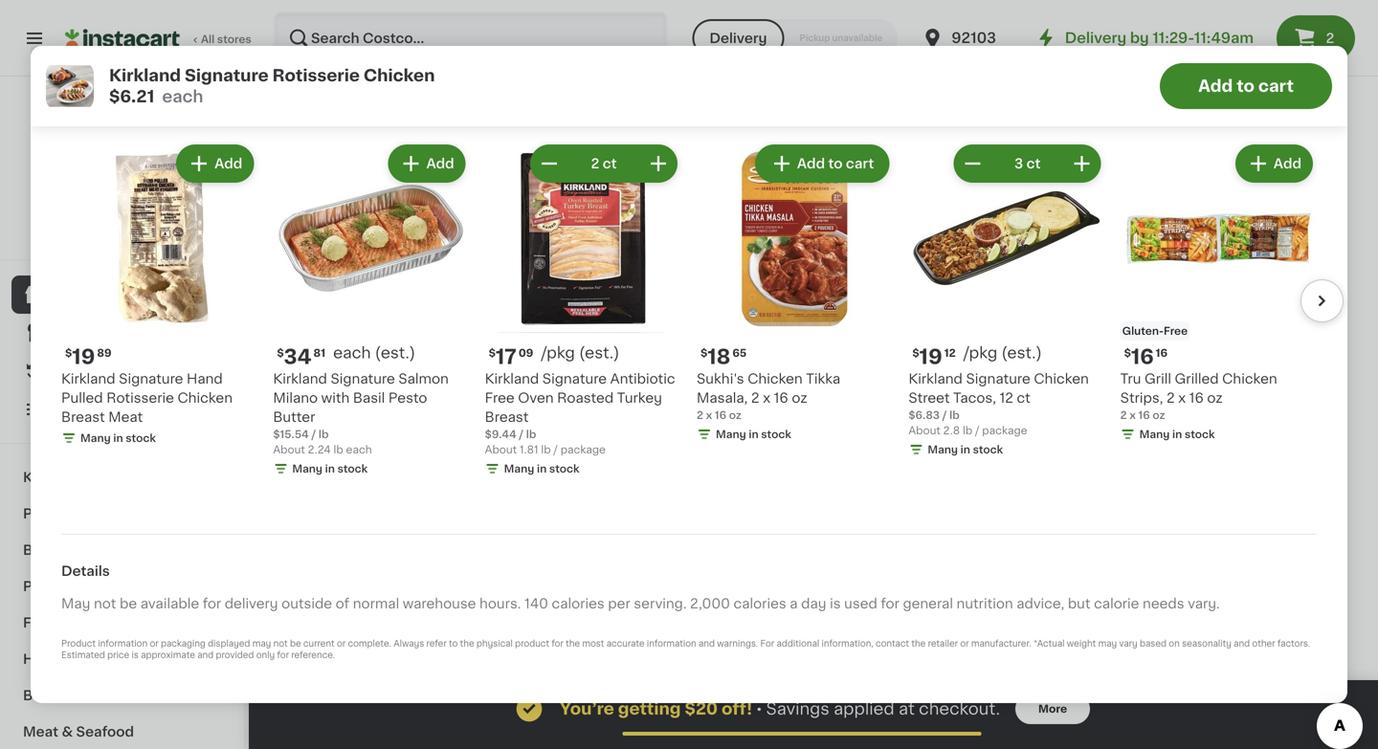 Task type: describe. For each thing, give the bounding box(es) containing it.
turkey
[[617, 392, 662, 405]]

0 horizontal spatial fresh
[[287, 526, 346, 546]]

paper
[[643, 386, 682, 399]]

basil
[[353, 392, 385, 405]]

calorie
[[1094, 597, 1139, 610]]

ultra
[[863, 367, 895, 380]]

main content containing best sellers
[[249, 77, 1378, 749]]

09
[[519, 348, 533, 359]]

kirkland for kirkland signature 2-ply paper towels, white, 160 create-a-size sheets, 12 ct
[[643, 367, 697, 380]]

service type group
[[692, 19, 898, 57]]

kirkland for kirkland signature chicken street tacos, 12 ct $6.83 / lb about 2.8 lb / package
[[909, 372, 963, 386]]

complete.
[[348, 640, 391, 648]]

2 ct
[[591, 157, 617, 170]]

kirkland for kirkland signature hand pulled rotisserie chicken breast meat
[[61, 372, 115, 386]]

16 inside dawn ultra platinum powerwash dish spray, fresh scent, 16 fl oz, 3 ct
[[908, 405, 923, 418]]

available
[[140, 597, 199, 610]]

1 vertical spatial 64
[[999, 422, 1014, 433]]

costco logo image
[[80, 100, 164, 184]]

oz inside 'just bare chicken breast chunks, 64 oz'
[[1125, 386, 1141, 399]]

water,
[[402, 386, 444, 399]]

1 horizontal spatial and
[[699, 640, 715, 648]]

signature for kirkland signature chicken street tacos, 12 ct $6.83 / lb about 2.8 lb / package
[[966, 372, 1030, 386]]

each inside kirkland signature rotisserie chicken $6.21 each
[[162, 89, 203, 105]]

not inside 'product information or packaging displayed may not be current or complete. always refer to the physical product for the most accurate information and warnings. for additional information, contact the retailer or manufacturer. *actual weight may vary based on seasonality and other factors. estimated price is approximate and provided only for reference.'
[[273, 640, 288, 648]]

additional
[[777, 640, 819, 648]]

best
[[287, 109, 336, 129]]

19 for $ 19 12 /pkg (est.)
[[919, 347, 942, 367]]

spray,
[[935, 386, 978, 399]]

oz inside kirkland signature purified drinking water, 16.9 fl oz, 40-count 40 x 16.9 fl oz
[[348, 423, 360, 434]]

$ 34 81 each (est.)
[[277, 346, 415, 367]]

bakery link
[[11, 678, 233, 714]]

3 the from the left
[[911, 640, 926, 648]]

only
[[256, 651, 275, 660]]

16 down masala,
[[715, 410, 726, 421]]

2 horizontal spatial to
[[1237, 78, 1255, 94]]

contact
[[876, 640, 909, 648]]

22
[[1010, 341, 1036, 361]]

1 vertical spatial add to cart
[[797, 157, 874, 170]]

item carousel region containing 19
[[61, 133, 1344, 488]]

dawn ultra platinum powerwash dish spray, fresh scent, 16 fl oz, 3 ct
[[821, 367, 978, 437]]

/ up the "2.8" on the right of page
[[942, 410, 947, 421]]

meat inside kirkland signature hand pulled rotisserie chicken breast meat
[[108, 411, 143, 424]]

item carousel region containing fresh fruit
[[287, 517, 1340, 749]]

ct left increment quantity of kirkland signature antibiotic free oven roasted turkey breast image
[[603, 157, 617, 170]]

$ for $ 22 38
[[1003, 342, 1010, 353]]

product group containing 17
[[485, 141, 681, 481]]

16 down grilled
[[1189, 392, 1204, 405]]

product group containing 16
[[1120, 141, 1317, 446]]

produce link
[[11, 496, 233, 532]]

0 horizontal spatial 3
[[530, 367, 539, 380]]

12 inside $ 19 12 /pkg (est.)
[[944, 348, 956, 359]]

$ for $ 16 16
[[1124, 348, 1131, 359]]

(est.) for 17
[[579, 346, 620, 361]]

0 vertical spatial add to cart button
[[1160, 63, 1332, 109]]

1 calories from the left
[[552, 597, 605, 610]]

rotisserie inside kirkland signature hand pulled rotisserie chicken breast meat
[[106, 392, 174, 405]]

tru grill grilled chicken strips, 2 x 16 oz 2 x 16 oz
[[1120, 372, 1277, 421]]

(30+) for fresh fruit
[[1174, 530, 1212, 543]]

$ 19 12 /pkg (est.)
[[912, 346, 1042, 367]]

dish
[[901, 386, 932, 399]]

sukhi's chicken tikka masala, 2 x 16 oz 2 x 16 oz
[[697, 372, 840, 421]]

delivery for delivery
[[710, 32, 767, 45]]

roasted
[[557, 392, 614, 405]]

ct inside kirkland signature 2-ply paper towels, white, 160 create-a-size sheets, 12 ct
[[714, 424, 728, 437]]

just bare chicken breast chunks, 64 oz
[[999, 367, 1141, 399]]

kirkland signature rotisserie chicken $6.21 each
[[109, 67, 435, 105]]

sukhi's
[[697, 372, 744, 386]]

package inside kirkland signature chicken street tacos, 12 ct $6.83 / lb about 2.8 lb / package
[[982, 426, 1027, 436]]

view inside view pricing policy 'link'
[[65, 213, 91, 223]]

2.8
[[943, 426, 960, 436]]

savings
[[766, 701, 830, 717]]

chicken inside tru grill grilled chicken strips, 2 x 16 oz 2 x 16 oz
[[1222, 372, 1277, 386]]

1.81
[[520, 445, 538, 455]]

each inside kirkland signature salmon milano with basil pesto butter $15.54 / lb about 2.24 lb each
[[346, 445, 372, 455]]

nutrition
[[957, 597, 1013, 610]]

many inside 104 ct many in stock
[[292, 55, 323, 65]]

buy it again
[[54, 365, 135, 378]]

policy
[[134, 213, 168, 223]]

delivery by 11:29-11:49am link
[[1034, 27, 1254, 50]]

white,
[[739, 386, 781, 399]]

17
[[496, 347, 517, 367]]

all stores
[[201, 34, 251, 45]]

2 the from the left
[[566, 640, 580, 648]]

16 down 2-
[[774, 392, 788, 405]]

for right product
[[552, 640, 563, 648]]

salmon
[[398, 372, 449, 386]]

lb up 1.81
[[526, 429, 536, 440]]

12 inside kirkland signature 2-ply paper towels, white, 160 create-a-size sheets, 12 ct
[[697, 424, 711, 437]]

140
[[524, 597, 548, 610]]

1 or from the left
[[150, 640, 159, 648]]

about inside kirkland signature chicken street tacos, 12 ct $6.83 / lb about 2.8 lb / package
[[909, 426, 941, 436]]

product group containing 34
[[273, 141, 470, 481]]

$15.54
[[273, 429, 309, 440]]

scent,
[[862, 405, 905, 418]]

/pkg for 17
[[541, 346, 575, 361]]

applied
[[834, 701, 894, 717]]

96
[[314, 342, 329, 353]]

warnings.
[[717, 640, 758, 648]]

product
[[515, 640, 549, 648]]

lb right 1.81
[[541, 445, 551, 455]]

per
[[608, 597, 630, 610]]

chicken inside "kirkland signature rotisserie chicken"
[[1248, 386, 1303, 399]]

1 vertical spatial add to cart button
[[757, 146, 887, 181]]

product group containing 4
[[287, 168, 450, 459]]

view all (30+) button for best sellers
[[1111, 100, 1233, 138]]

oz down grilled
[[1207, 392, 1223, 405]]

breast inside kirkland signature hand pulled rotisserie chicken breast meat
[[61, 411, 105, 424]]

grill
[[1145, 372, 1171, 386]]

0 vertical spatial cart
[[1258, 78, 1294, 94]]

x down strips,
[[1130, 410, 1136, 421]]

tacos,
[[953, 392, 996, 405]]

chicken inside 'just bare chicken breast chunks, 64 oz'
[[1066, 367, 1121, 380]]

signature for kirkland signature purified drinking water, 16.9 fl oz, 40-count 40 x 16.9 fl oz
[[345, 367, 409, 380]]

at
[[899, 701, 915, 717]]

free inside kirkland signature antibiotic free oven roasted turkey breast $9.44 / lb about 1.81 lb / package
[[485, 392, 515, 405]]

retailer
[[928, 640, 958, 648]]

may not be available for delivery outside of normal warehouse hours. 140 calories per serving.  2,000 calories a day is used for general nutrition advice, but calorie needs vary.
[[61, 597, 1220, 610]]

for left the delivery
[[203, 597, 221, 610]]

be inside 'product information or packaging displayed may not be current or complete. always refer to the physical product for the most accurate information and warnings. for additional information, contact the retailer or manufacturer. *actual weight may vary based on seasonality and other factors. estimated price is approximate and provided only for reference.'
[[290, 640, 301, 648]]

oz down just at the right of the page
[[1016, 422, 1029, 433]]

lists
[[54, 403, 87, 416]]

64 inside 'just bare chicken breast chunks, 64 oz'
[[1104, 386, 1122, 399]]

checkout.
[[919, 701, 1000, 717]]

count
[[377, 405, 416, 418]]

kirkland for kirkland signature rotisserie chicken $6.21 each
[[109, 67, 181, 84]]

items
[[148, 88, 209, 109]]

4
[[298, 341, 312, 361]]

x down 2-
[[763, 392, 770, 405]]

bare
[[1032, 367, 1063, 380]]

65
[[732, 348, 747, 359]]

view all (30+) for fruit
[[1119, 530, 1212, 543]]

0 vertical spatial 16.9
[[287, 405, 314, 418]]

rotisserie for kirkland signature rotisserie chicken $6.21 each
[[272, 67, 360, 84]]

$6.21
[[109, 89, 154, 105]]

stock inside 104 ct many in stock
[[337, 55, 368, 65]]

powerwash
[[821, 386, 898, 399]]

in inside 104 ct many in stock
[[325, 55, 335, 65]]

$ 22 38
[[1003, 341, 1052, 361]]

ct left increment quantity of kirkland signature chicken street tacos, 12 ct image
[[1026, 157, 1041, 170]]

/ inside kirkland signature salmon milano with basil pesto butter $15.54 / lb about 2.24 lb each
[[311, 429, 316, 440]]

signature for kirkland signature
[[83, 471, 150, 484]]

with
[[321, 392, 350, 405]]

$ 19 89
[[65, 347, 112, 367]]

treatment tracker modal dialog
[[249, 680, 1378, 749]]

16 down strips,
[[1138, 410, 1150, 421]]

household
[[23, 653, 98, 666]]

fl inside dawn ultra platinum powerwash dish spray, fresh scent, 16 fl oz, 3 ct
[[926, 405, 935, 418]]

oz down masala,
[[729, 410, 742, 421]]

16 up tru
[[1131, 347, 1154, 367]]

household link
[[11, 641, 233, 678]]

serving.
[[634, 597, 687, 610]]

milano
[[273, 392, 318, 405]]

signature for kirkland signature rotisserie chicken $6.21 each
[[185, 67, 269, 84]]

40
[[287, 423, 302, 434]]

0 horizontal spatial fl
[[317, 405, 326, 418]]

kirkland for kirkland signature
[[23, 471, 80, 484]]

0 vertical spatial is
[[830, 597, 841, 610]]

$ for $ 18 65
[[701, 348, 708, 359]]

$6.83
[[909, 410, 940, 421]]

signature for kirkland signature antibiotic free oven roasted turkey breast $9.44 / lb about 1.81 lb / package
[[542, 372, 607, 386]]

•
[[756, 701, 762, 717]]

2 information from the left
[[647, 640, 696, 648]]

100% satisfaction guarantee button
[[30, 226, 214, 245]]

other
[[1252, 640, 1275, 648]]

$34.81 each (estimated) element
[[273, 345, 470, 370]]

85
[[487, 342, 501, 353]]

2 inside button
[[1326, 32, 1334, 45]]

to inside 'product information or packaging displayed may not be current or complete. always refer to the physical product for the most accurate information and warnings. for additional information, contact the retailer or manufacturer. *actual weight may vary based on seasonality and other factors. estimated price is approximate and provided only for reference.'
[[449, 640, 458, 648]]

platinum
[[898, 367, 957, 380]]

seafood
[[76, 725, 134, 739]]

x inside kirkland signature purified drinking water, 16.9 fl oz, 40-count 40 x 16.9 fl oz
[[304, 423, 311, 434]]

kirkland for kirkland signature salmon milano with basil pesto butter $15.54 / lb about 2.24 lb each
[[273, 372, 327, 386]]

x down grilled
[[1178, 392, 1186, 405]]

1 may from the left
[[252, 640, 271, 648]]

1 the from the left
[[460, 640, 474, 648]]

all stores link
[[65, 11, 253, 65]]

1 vertical spatial 16.9
[[313, 423, 335, 434]]

more button
[[1015, 694, 1090, 724]]

0 vertical spatial add to cart
[[1198, 78, 1294, 94]]

x left a-
[[706, 410, 712, 421]]

for right the only at bottom
[[277, 651, 289, 660]]

lb up the "2.8" on the right of page
[[949, 410, 960, 421]]

breast inside 'just bare chicken breast chunks, 64 oz'
[[999, 386, 1043, 399]]



Task type: vqa. For each thing, say whether or not it's contained in the screenshot.
View corresponding to Best Sellers
yes



Task type: locate. For each thing, give the bounding box(es) containing it.
0 vertical spatial view all (30+) button
[[1111, 100, 1233, 138]]

1 horizontal spatial free
[[1164, 326, 1188, 337]]

0 horizontal spatial be
[[120, 597, 137, 610]]

1 horizontal spatial fresh
[[821, 405, 858, 418]]

approximate
[[141, 651, 195, 660]]

0 horizontal spatial delivery
[[710, 32, 767, 45]]

information
[[98, 640, 148, 648], [647, 640, 696, 648]]

add button
[[178, 146, 252, 181], [390, 146, 464, 181], [1237, 146, 1311, 181], [370, 174, 444, 209], [548, 174, 622, 209], [726, 174, 800, 209], [904, 174, 978, 209], [1260, 174, 1334, 209], [370, 592, 444, 626], [548, 592, 622, 626], [726, 592, 800, 626], [904, 592, 978, 626], [1082, 592, 1156, 626]]

1 horizontal spatial delivery
[[1065, 31, 1127, 45]]

all for fresh fruit
[[1155, 530, 1171, 543]]

is inside 'product information or packaging displayed may not be current or complete. always refer to the physical product for the most accurate information and warnings. for additional information, contact the retailer or manufacturer. *actual weight may vary based on seasonality and other factors. estimated price is approximate and provided only for reference.'
[[132, 651, 139, 660]]

signature up basil
[[331, 372, 395, 386]]

2 horizontal spatial about
[[909, 426, 941, 436]]

12
[[944, 348, 956, 359], [1000, 392, 1013, 405], [697, 424, 711, 437]]

ct down a-
[[714, 424, 728, 437]]

0 horizontal spatial breast
[[61, 411, 105, 424]]

3 (est.) from the left
[[1001, 346, 1042, 361]]

about down $6.83
[[909, 426, 941, 436]]

$ 4 96
[[291, 341, 329, 361]]

(est.) inside $ 17 09 /pkg (est.)
[[579, 346, 620, 361]]

/
[[942, 410, 947, 421], [975, 426, 980, 436], [311, 429, 316, 440], [519, 429, 524, 440], [553, 445, 558, 455]]

1 horizontal spatial add to cart
[[1198, 78, 1294, 94]]

None search field
[[274, 11, 667, 65]]

kirkland up paper
[[643, 367, 697, 380]]

decrement quantity of kirkland signature chicken street tacos, 12 ct image
[[961, 152, 984, 175]]

0 vertical spatial package
[[982, 426, 1027, 436]]

main content
[[249, 77, 1378, 749]]

about
[[909, 426, 941, 436], [273, 445, 305, 455], [485, 445, 517, 455]]

$ inside $ 17 09 /pkg (est.)
[[489, 348, 496, 359]]

kirkland inside "kirkland signature rotisserie chicken"
[[1177, 367, 1231, 380]]

12 up platinum
[[944, 348, 956, 359]]

used
[[844, 597, 877, 610]]

accurate
[[606, 640, 645, 648]]

about for 17
[[485, 445, 517, 455]]

ct inside dawn ultra platinum powerwash dish spray, fresh scent, 16 fl oz, 3 ct
[[821, 424, 835, 437]]

fl down the dish
[[926, 405, 935, 418]]

0 horizontal spatial many in stock button
[[697, 0, 893, 54]]

12 inside kirkland signature chicken street tacos, 12 ct $6.83 / lb about 2.8 lb / package
[[1000, 392, 1013, 405]]

information down serving.
[[647, 640, 696, 648]]

$ inside $ 16 16
[[1124, 348, 1131, 359]]

0 horizontal spatial /pkg
[[541, 346, 575, 361]]

delivery inside button
[[710, 32, 767, 45]]

$ 17 09 /pkg (est.)
[[489, 346, 620, 367]]

fresh fruit
[[287, 526, 401, 546]]

not up the only at bottom
[[273, 640, 288, 648]]

more
[[1038, 704, 1067, 714]]

2 (30+) from the top
[[1174, 530, 1212, 543]]

2 horizontal spatial fl
[[926, 405, 935, 418]]

lb
[[949, 410, 960, 421], [963, 426, 972, 436], [319, 429, 329, 440], [526, 429, 536, 440], [334, 445, 343, 455], [541, 445, 551, 455]]

1 horizontal spatial the
[[566, 640, 580, 648]]

1 horizontal spatial meat
[[108, 411, 143, 424]]

product group containing 22
[[999, 168, 1162, 475]]

bakery
[[23, 689, 71, 702]]

in
[[749, 37, 759, 48], [961, 37, 970, 48], [1172, 37, 1182, 48], [325, 55, 335, 65], [517, 404, 527, 415], [749, 429, 759, 440], [1172, 429, 1182, 440], [113, 433, 123, 444], [339, 443, 349, 453], [695, 443, 705, 453], [961, 445, 970, 455], [325, 464, 335, 474], [537, 464, 547, 474]]

by
[[1130, 31, 1149, 45]]

many in stock button
[[697, 0, 893, 54], [909, 0, 1105, 54], [1120, 0, 1317, 54]]

1 horizontal spatial to
[[828, 157, 843, 170]]

each right $6.21
[[162, 89, 203, 105]]

about down $15.54
[[273, 445, 305, 455]]

may
[[61, 597, 90, 610]]

product information or packaging displayed may not be current or complete. always refer to the physical product for the most accurate information and warnings. for additional information, contact the retailer or manufacturer. *actual weight may vary based on seasonality and other factors. estimated price is approximate and provided only for reference.
[[61, 640, 1310, 660]]

0 horizontal spatial 12
[[697, 424, 711, 437]]

be
[[120, 597, 137, 610], [290, 640, 301, 648]]

2 horizontal spatial and
[[1234, 640, 1250, 648]]

kirkland for kirkland signature purified drinking water, 16.9 fl oz, 40-count 40 x 16.9 fl oz
[[287, 367, 341, 380]]

kirkland inside kirkland signature hand pulled rotisserie chicken breast meat
[[61, 372, 115, 386]]

3 or from the left
[[960, 640, 969, 648]]

1 view all (30+) from the top
[[1119, 112, 1212, 125]]

1 horizontal spatial add to cart button
[[1160, 63, 1332, 109]]

signature for kirkland signature rotisserie chicken
[[1235, 367, 1299, 380]]

0 horizontal spatial and
[[197, 651, 214, 660]]

meat & seafood link
[[11, 714, 233, 749]]

signature down all stores at the top
[[185, 67, 269, 84]]

/ right 1.81
[[553, 445, 558, 455]]

1 horizontal spatial cart
[[1258, 78, 1294, 94]]

1 19 from the left
[[72, 347, 95, 367]]

$ up bananas,
[[489, 348, 496, 359]]

a
[[790, 597, 798, 610]]

$12.43 element
[[821, 339, 984, 364]]

38
[[1038, 342, 1052, 353]]

physical
[[476, 640, 513, 648]]

0 vertical spatial not
[[94, 597, 116, 610]]

signature for kirkland signature hand pulled rotisserie chicken breast meat
[[119, 372, 183, 386]]

all for best sellers
[[1155, 112, 1171, 125]]

$ inside $ 19 12 /pkg (est.)
[[912, 348, 919, 359]]

kirkland inside kirkland signature chicken street tacos, 12 ct $6.83 / lb about 2.8 lb / package
[[909, 372, 963, 386]]

or up approximate
[[150, 640, 159, 648]]

oz down 40-
[[348, 423, 360, 434]]

related
[[61, 88, 144, 109]]

0 horizontal spatial information
[[98, 640, 148, 648]]

tikka
[[806, 372, 840, 386]]

$ up just at the right of the page
[[1003, 342, 1010, 353]]

delivery for delivery by 11:29-11:49am
[[1065, 31, 1127, 45]]

oz, inside dawn ultra platinum powerwash dish spray, fresh scent, 16 fl oz, 3 ct
[[938, 405, 958, 418]]

0 vertical spatial 12
[[944, 348, 956, 359]]

fl down purified
[[317, 405, 326, 418]]

lists link
[[11, 390, 233, 429]]

may
[[252, 640, 271, 648], [1098, 640, 1117, 648]]

and left warnings.
[[699, 640, 715, 648]]

/pkg left the 22
[[963, 346, 997, 361]]

$ for $ 19 12 /pkg (est.)
[[912, 348, 919, 359]]

view all (30+) button for fresh fruit
[[1111, 517, 1233, 556]]

general
[[903, 597, 953, 610]]

kirkland signature 2-ply paper towels, white, 160 create-a-size sheets, 12 ct
[[643, 367, 803, 437]]

0 horizontal spatial (est.)
[[375, 346, 415, 361]]

related items
[[61, 88, 209, 109]]

0 vertical spatial fresh
[[821, 405, 858, 418]]

ct inside 104 ct many in stock
[[295, 36, 306, 46]]

view all (30+) up needs
[[1119, 530, 1212, 543]]

signature inside kirkland signature chicken street tacos, 12 ct $6.83 / lb about 2.8 lb / package
[[966, 372, 1030, 386]]

normal
[[353, 597, 399, 610]]

19 for $ 19 89
[[72, 347, 95, 367]]

all
[[201, 34, 215, 45]]

gluten-free
[[1122, 326, 1188, 337]]

oz, left 40-
[[330, 405, 349, 418]]

$ up the buy
[[65, 348, 72, 359]]

rotisserie inside kirkland signature rotisserie chicken $6.21 each
[[272, 67, 360, 84]]

price
[[107, 651, 129, 660]]

x right 40
[[304, 423, 311, 434]]

$24.25 element
[[643, 339, 806, 364]]

details
[[61, 564, 110, 578]]

product group containing 18
[[697, 141, 893, 446]]

kirkland up produce
[[23, 471, 80, 484]]

$ inside $ 34 81 each (est.)
[[277, 348, 284, 359]]

buy
[[54, 365, 81, 378]]

about for 34
[[273, 445, 305, 455]]

breast inside kirkland signature antibiotic free oven roasted turkey breast $9.44 / lb about 1.81 lb / package
[[485, 411, 529, 424]]

0 horizontal spatial oz,
[[330, 405, 349, 418]]

(30+) for best sellers
[[1174, 112, 1212, 125]]

1 horizontal spatial breast
[[485, 411, 529, 424]]

11:29-
[[1153, 31, 1194, 45]]

not right may
[[94, 597, 116, 610]]

3 many in stock button from the left
[[1120, 0, 1317, 54]]

(est.) up salmon
[[375, 346, 415, 361]]

(est.) for 19
[[1001, 346, 1042, 361]]

signature inside kirkland signature purified drinking water, 16.9 fl oz, 40-count 40 x 16.9 fl oz
[[345, 367, 409, 380]]

view down by
[[1119, 112, 1152, 125]]

may left "vary"
[[1098, 640, 1117, 648]]

kirkland for kirkland signature rotisserie chicken
[[1177, 367, 1231, 380]]

signature up produce link
[[83, 471, 150, 484]]

2 all from the top
[[1155, 530, 1171, 543]]

1 information from the left
[[98, 640, 148, 648]]

1 horizontal spatial 12
[[944, 348, 956, 359]]

$ up sukhi's
[[701, 348, 708, 359]]

2 19 from the left
[[919, 347, 942, 367]]

ply
[[782, 367, 803, 380]]

each down 40-
[[346, 445, 372, 455]]

1 oz, from the left
[[330, 405, 349, 418]]

2 vertical spatial to
[[449, 640, 458, 648]]

$ for $ 34 81 each (est.)
[[277, 348, 284, 359]]

16.9 up 40
[[287, 405, 314, 418]]

ct inside kirkland signature chicken street tacos, 12 ct $6.83 / lb about 2.8 lb / package
[[1017, 392, 1031, 405]]

★★★★★
[[999, 404, 1066, 417], [999, 404, 1066, 417]]

16.9 up the 2.24
[[313, 423, 335, 434]]

grilled
[[1175, 372, 1219, 386]]

oz, up the "2.8" on the right of page
[[938, 405, 958, 418]]

ct down just at the right of the page
[[1017, 392, 1031, 405]]

1 horizontal spatial about
[[485, 445, 517, 455]]

oz down the 'ply'
[[792, 392, 807, 405]]

view pricing policy link
[[65, 211, 179, 226]]

/pkg for 19
[[963, 346, 997, 361]]

signature for kirkland signature salmon milano with basil pesto butter $15.54 / lb about 2.24 lb each
[[331, 372, 395, 386]]

the left retailer
[[911, 640, 926, 648]]

view up the calorie on the bottom
[[1119, 530, 1152, 543]]

kirkland inside kirkland signature salmon milano with basil pesto butter $15.54 / lb about 2.24 lb each
[[273, 372, 327, 386]]

2 horizontal spatial many in stock button
[[1120, 0, 1317, 54]]

meat left & on the left bottom of page
[[23, 725, 58, 739]]

0 horizontal spatial not
[[94, 597, 116, 610]]

manufacturer.
[[971, 640, 1031, 648]]

(30+) up 'vary.' at the right bottom
[[1174, 530, 1212, 543]]

information up price
[[98, 640, 148, 648]]

2 horizontal spatial the
[[911, 640, 926, 648]]

package down roasted
[[561, 445, 606, 455]]

2 horizontal spatial 3
[[1014, 157, 1023, 170]]

2 view all (30+) button from the top
[[1111, 517, 1233, 556]]

1 (30+) from the top
[[1174, 112, 1212, 125]]

or right "current"
[[337, 640, 346, 648]]

fresh inside dawn ultra platinum powerwash dish spray, fresh scent, 16 fl oz, 3 ct
[[821, 405, 858, 418]]

lb up the 2.24
[[319, 429, 329, 440]]

0 horizontal spatial about
[[273, 445, 305, 455]]

view up 100%
[[65, 213, 91, 223]]

1 vertical spatial view
[[65, 213, 91, 223]]

lb right the 2.24
[[334, 445, 343, 455]]

1 horizontal spatial rotisserie
[[272, 67, 360, 84]]

fresh down powerwash on the right bottom of the page
[[821, 405, 858, 418]]

signature inside kirkland signature rotisserie chicken $6.21 each
[[185, 67, 269, 84]]

/ up the 2.24
[[311, 429, 316, 440]]

view all (30+) down delivery by 11:29-11:49am
[[1119, 112, 1212, 125]]

kirkland signature hand pulled rotisserie chicken breast meat
[[61, 372, 233, 424]]

$ for $ 4 96
[[291, 342, 298, 353]]

1 vertical spatial view all (30+) button
[[1111, 517, 1233, 556]]

/ up 1.81
[[519, 429, 524, 440]]

tru
[[1120, 372, 1141, 386]]

40-
[[353, 405, 377, 418]]

1 vertical spatial all
[[1155, 530, 1171, 543]]

ct down powerwash on the right bottom of the page
[[821, 424, 835, 437]]

1 vertical spatial (30+)
[[1174, 530, 1212, 543]]

104 ct many in stock
[[273, 36, 368, 65]]

$ for $ 17 09 /pkg (est.)
[[489, 348, 496, 359]]

$ inside the $ 4 96
[[291, 342, 298, 353]]

rotisserie down 104 ct many in stock
[[272, 67, 360, 84]]

view for best sellers
[[1119, 112, 1152, 125]]

2 oz, from the left
[[938, 405, 958, 418]]

2 horizontal spatial rotisserie
[[1177, 386, 1245, 399]]

kirkland up milano
[[273, 372, 327, 386]]

1 vertical spatial each
[[333, 346, 371, 361]]

2 many in stock button from the left
[[909, 0, 1105, 54]]

the left most
[[566, 640, 580, 648]]

kirkland signature link
[[11, 459, 233, 496]]

kirkland signature antibiotic free oven roasted turkey breast $9.44 / lb about 1.81 lb / package
[[485, 372, 675, 455]]

/pkg inside $ 19 12 /pkg (est.)
[[963, 346, 997, 361]]

1 vertical spatial is
[[132, 651, 139, 660]]

1 horizontal spatial be
[[290, 640, 301, 648]]

add to cart
[[1198, 78, 1294, 94], [797, 157, 874, 170]]

1 horizontal spatial calories
[[734, 597, 786, 610]]

kirkland signature salmon milano with basil pesto butter $15.54 / lb about 2.24 lb each
[[273, 372, 449, 455]]

2 may from the left
[[1098, 640, 1117, 648]]

1 (est.) from the left
[[375, 346, 415, 361]]

just
[[999, 367, 1029, 380]]

16 down gluten-free
[[1156, 348, 1168, 359]]

1 horizontal spatial package
[[982, 426, 1027, 436]]

kirkland inside kirkland signature rotisserie chicken $6.21 each
[[109, 67, 181, 84]]

64
[[1104, 386, 1122, 399], [999, 422, 1014, 433]]

about down $9.44 on the bottom
[[485, 445, 517, 455]]

2 or from the left
[[337, 640, 346, 648]]

needs
[[1143, 597, 1184, 610]]

0 horizontal spatial the
[[460, 640, 474, 648]]

1 /pkg from the left
[[541, 346, 575, 361]]

2 view all (30+) from the top
[[1119, 530, 1212, 543]]

3 left lbs at the left of page
[[530, 367, 539, 380]]

$20
[[685, 701, 718, 717]]

vary
[[1119, 640, 1138, 648]]

2 vertical spatial 12
[[697, 424, 711, 437]]

and
[[699, 640, 715, 648], [1234, 640, 1250, 648], [197, 651, 214, 660]]

64 right chunks,
[[1104, 386, 1122, 399]]

dawn
[[821, 367, 859, 380]]

1 vertical spatial be
[[290, 640, 301, 648]]

size
[[737, 405, 765, 418]]

rotisserie
[[272, 67, 360, 84], [1177, 386, 1245, 399], [106, 392, 174, 405]]

2 vertical spatial each
[[346, 445, 372, 455]]

view all (30+) button up needs
[[1111, 517, 1233, 556]]

2-
[[768, 367, 782, 380]]

1 many in stock button from the left
[[697, 0, 893, 54]]

always
[[394, 640, 424, 648]]

signature inside kirkland signature hand pulled rotisserie chicken breast meat
[[119, 372, 183, 386]]

0 vertical spatial free
[[1164, 326, 1188, 337]]

calories left the per
[[552, 597, 605, 610]]

view for fresh fruit
[[1119, 530, 1152, 543]]

about inside kirkland signature antibiotic free oven roasted turkey breast $9.44 / lb about 1.81 lb / package
[[485, 445, 517, 455]]

signature up roasted
[[542, 372, 607, 386]]

/ right the "2.8" on the right of page
[[975, 426, 980, 436]]

16
[[1131, 347, 1154, 367], [1156, 348, 1168, 359], [774, 392, 788, 405], [1189, 392, 1204, 405], [908, 405, 923, 418], [715, 410, 726, 421], [1138, 410, 1150, 421]]

(est.) inside $ 19 12 /pkg (est.)
[[1001, 346, 1042, 361]]

34
[[284, 347, 312, 367]]

2 vertical spatial 3
[[961, 405, 970, 418]]

2 (est.) from the left
[[579, 346, 620, 361]]

$ up platinum
[[912, 348, 919, 359]]

rotisserie inside "kirkland signature rotisserie chicken"
[[1177, 386, 1245, 399]]

signature inside kirkland signature 2-ply paper towels, white, 160 create-a-size sheets, 12 ct
[[701, 367, 765, 380]]

2 horizontal spatial or
[[960, 640, 969, 648]]

2 horizontal spatial (est.)
[[1001, 346, 1042, 361]]

all up needs
[[1155, 530, 1171, 543]]

purified
[[287, 386, 339, 399]]

19 left 89
[[72, 347, 95, 367]]

most
[[582, 640, 604, 648]]

view all (30+)
[[1119, 112, 1212, 125], [1119, 530, 1212, 543]]

0 horizontal spatial meat
[[23, 725, 58, 739]]

3 inside dawn ultra platinum powerwash dish spray, fresh scent, 16 fl oz, 3 ct
[[961, 405, 970, 418]]

2 vertical spatial view
[[1119, 530, 1152, 543]]

0 horizontal spatial 19
[[72, 347, 95, 367]]

1 horizontal spatial not
[[273, 640, 288, 648]]

16 down the dish
[[908, 405, 923, 418]]

0 vertical spatial be
[[120, 597, 137, 610]]

16 inside $ 16 16
[[1156, 348, 1168, 359]]

and left other
[[1234, 640, 1250, 648]]

1 vertical spatial package
[[561, 445, 606, 455]]

kirkland up purified
[[287, 367, 341, 380]]

increment quantity of kirkland signature antibiotic free oven roasted turkey breast image
[[647, 152, 670, 175]]

1 vertical spatial 12
[[1000, 392, 1013, 405]]

view all (30+) for sellers
[[1119, 112, 1212, 125]]

product group
[[61, 141, 258, 450], [273, 141, 470, 481], [485, 141, 681, 481], [697, 141, 893, 446], [909, 141, 1105, 462], [1120, 141, 1317, 446], [287, 168, 450, 459], [465, 168, 628, 421], [643, 168, 806, 459], [821, 168, 984, 494], [999, 168, 1162, 475], [1177, 168, 1340, 425], [287, 586, 450, 749], [465, 586, 628, 749], [643, 586, 806, 749], [821, 586, 984, 749], [999, 586, 1162, 749]]

is right day
[[830, 597, 841, 610]]

0 vertical spatial view
[[1119, 112, 1152, 125]]

be left available
[[120, 597, 137, 610]]

breast down the pulled
[[61, 411, 105, 424]]

1 vertical spatial not
[[273, 640, 288, 648]]

guarantee
[[147, 232, 203, 243]]

1 view all (30+) button from the top
[[1111, 100, 1233, 138]]

2 calories from the left
[[734, 597, 786, 610]]

/pkg inside $ 17 09 /pkg (est.)
[[541, 346, 575, 361]]

1 all from the top
[[1155, 112, 1171, 125]]

0 horizontal spatial or
[[150, 640, 159, 648]]

$ left 4
[[277, 348, 284, 359]]

kirkland down 17 on the top left of page
[[485, 372, 539, 386]]

street
[[909, 392, 950, 405]]

0 vertical spatial 3
[[1014, 157, 1023, 170]]

bananas,
[[465, 367, 526, 380]]

kirkland inside kirkland signature 2-ply paper towels, white, 160 create-a-size sheets, 12 ct
[[643, 367, 697, 380]]

instacart logo image
[[65, 27, 180, 50]]

3 ct
[[1014, 157, 1041, 170]]

delivery by 11:29-11:49am
[[1065, 31, 1254, 45]]

1 horizontal spatial may
[[1098, 640, 1117, 648]]

frozen link
[[11, 605, 233, 641]]

signature
[[185, 67, 269, 84], [345, 367, 409, 380], [701, 367, 765, 380], [1235, 367, 1299, 380], [119, 372, 183, 386], [331, 372, 395, 386], [542, 372, 607, 386], [966, 372, 1030, 386], [83, 471, 150, 484]]

1 horizontal spatial oz,
[[938, 405, 958, 418]]

12 down just at the right of the page
[[1000, 392, 1013, 405]]

stock
[[761, 37, 791, 48], [973, 37, 1003, 48], [1185, 37, 1215, 48], [337, 55, 368, 65], [529, 404, 560, 415], [761, 429, 791, 440], [1185, 429, 1215, 440], [126, 433, 156, 444], [351, 443, 382, 453], [707, 443, 738, 453], [973, 445, 1003, 455], [337, 464, 368, 474], [549, 464, 579, 474]]

each inside $ 34 81 each (est.)
[[333, 346, 371, 361]]

*actual
[[1034, 640, 1065, 648]]

package down tacos,
[[982, 426, 1027, 436]]

kirkland inside kirkland signature purified drinking water, 16.9 fl oz, 40-count 40 x 16.9 fl oz
[[287, 367, 341, 380]]

kirkland inside kirkland signature antibiotic free oven roasted turkey breast $9.44 / lb about 1.81 lb / package
[[485, 372, 539, 386]]

rotisserie for kirkland signature rotisserie chicken
[[1177, 386, 1245, 399]]

factors.
[[1277, 640, 1310, 648]]

chicken inside kirkland signature chicken street tacos, 12 ct $6.83 / lb about 2.8 lb / package
[[1034, 372, 1089, 386]]

for right used
[[881, 597, 899, 610]]

oz down strips,
[[1153, 410, 1165, 421]]

2 horizontal spatial breast
[[999, 386, 1043, 399]]

delivery
[[225, 597, 278, 610]]

19 inside $ 19 12 /pkg (est.)
[[919, 347, 942, 367]]

0 horizontal spatial to
[[449, 640, 458, 648]]

all down delivery by 11:29-11:49am
[[1155, 112, 1171, 125]]

1 horizontal spatial (est.)
[[579, 346, 620, 361]]

1 vertical spatial view all (30+)
[[1119, 530, 1212, 543]]

oz left grill
[[1125, 386, 1141, 399]]

0 horizontal spatial add to cart button
[[757, 146, 887, 181]]

breast up $9.44 on the bottom
[[485, 411, 529, 424]]

kirkland signature rotisserie chicken
[[1177, 367, 1303, 399]]

64 oz
[[999, 422, 1029, 433]]

100% satisfaction guarantee
[[49, 232, 203, 243]]

kirkland for kirkland signature antibiotic free oven roasted turkey breast $9.44 / lb about 1.81 lb / package
[[485, 372, 539, 386]]

$ inside $ 18 65
[[701, 348, 708, 359]]

• savings applied at checkout.
[[756, 701, 1000, 717]]

package
[[982, 426, 1027, 436], [561, 445, 606, 455]]

increment quantity of kirkland signature chicken street tacos, 12 ct image
[[1071, 152, 1094, 175]]

0 vertical spatial each
[[162, 89, 203, 105]]

item carousel region containing best sellers
[[287, 100, 1340, 502]]

1 horizontal spatial fl
[[338, 423, 345, 434]]

signature inside "kirkland signature rotisserie chicken"
[[1235, 367, 1299, 380]]

(est.) inside $ 34 81 each (est.)
[[375, 346, 415, 361]]

chicken inside kirkland signature hand pulled rotisserie chicken breast meat
[[178, 392, 233, 405]]

100%
[[49, 232, 78, 243]]

kirkland up $6.21
[[109, 67, 181, 84]]

signature for kirkland signature 2-ply paper towels, white, 160 create-a-size sheets, 12 ct
[[701, 367, 765, 380]]

2 /pkg from the left
[[963, 346, 997, 361]]

1 vertical spatial cart
[[846, 157, 874, 170]]

1 vertical spatial 3
[[530, 367, 539, 380]]

$19.12 per package (estimated) element
[[909, 345, 1105, 370]]

$ for $ 19 89
[[65, 348, 72, 359]]

signature inside kirkland signature antibiotic free oven roasted turkey breast $9.44 / lb about 1.81 lb / package
[[542, 372, 607, 386]]

and down packaging
[[197, 651, 214, 660]]

1 horizontal spatial 3
[[961, 405, 970, 418]]

64 down just at the right of the page
[[999, 422, 1014, 433]]

chicken inside kirkland signature rotisserie chicken $6.21 each
[[364, 67, 435, 84]]

0 vertical spatial to
[[1237, 78, 1255, 94]]

$ inside $ 22 38
[[1003, 342, 1010, 353]]

kirkland up the pulled
[[61, 372, 115, 386]]

$ up tru
[[1124, 348, 1131, 359]]

strips,
[[1120, 392, 1163, 405]]

0 horizontal spatial may
[[252, 640, 271, 648]]

0 horizontal spatial package
[[561, 445, 606, 455]]

kirkland right grill
[[1177, 367, 1231, 380]]

signature inside kirkland signature salmon milano with basil pesto butter $15.54 / lb about 2.24 lb each
[[331, 372, 395, 386]]

1 horizontal spatial /pkg
[[963, 346, 997, 361]]

chicken inside sukhi's chicken tikka masala, 2 x 16 oz 2 x 16 oz
[[748, 372, 803, 386]]

decrement quantity of kirkland signature antibiotic free oven roasted turkey breast image
[[538, 152, 561, 175]]

0 vertical spatial 64
[[1104, 386, 1122, 399]]

1 horizontal spatial information
[[647, 640, 696, 648]]

about inside kirkland signature salmon milano with basil pesto butter $15.54 / lb about 2.24 lb each
[[273, 445, 305, 455]]

is right price
[[132, 651, 139, 660]]

0 horizontal spatial is
[[132, 651, 139, 660]]

$ inside $ 19 89
[[65, 348, 72, 359]]

kirkland up "street"
[[909, 372, 963, 386]]

0 horizontal spatial add to cart
[[797, 157, 874, 170]]

(est.) for 34
[[375, 346, 415, 361]]

free up $ 16 16
[[1164, 326, 1188, 337]]

0 horizontal spatial rotisserie
[[106, 392, 174, 405]]

lb right the "2.8" on the right of page
[[963, 426, 972, 436]]

package inside kirkland signature antibiotic free oven roasted turkey breast $9.44 / lb about 1.81 lb / package
[[561, 445, 606, 455]]

$17.09 per package (estimated) element
[[485, 345, 681, 370]]

0 horizontal spatial free
[[485, 392, 515, 405]]

item carousel region
[[287, 100, 1340, 502], [61, 133, 1344, 488], [287, 517, 1340, 749]]

1 horizontal spatial 19
[[919, 347, 942, 367]]

oz, inside kirkland signature purified drinking water, 16.9 fl oz, 40-count 40 x 16.9 fl oz
[[330, 405, 349, 418]]

be up reference.
[[290, 640, 301, 648]]



